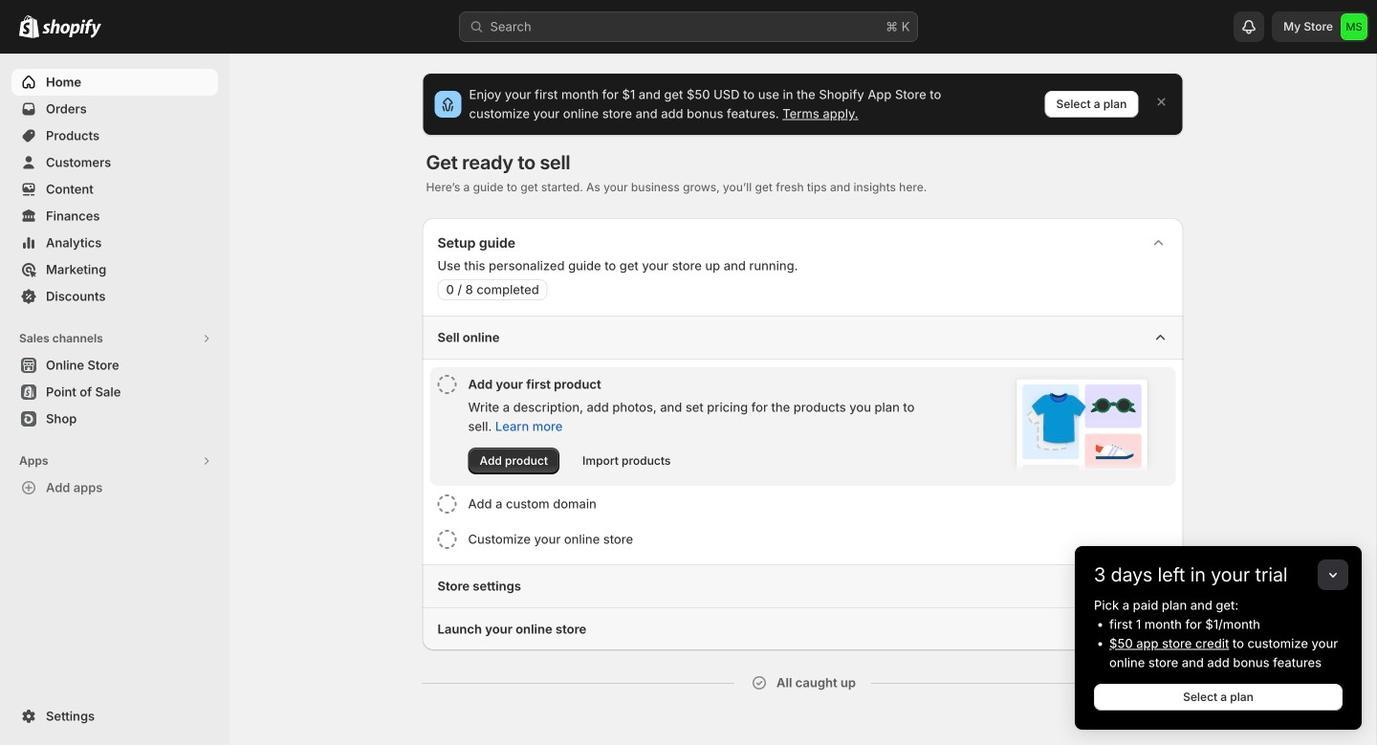 Task type: vqa. For each thing, say whether or not it's contained in the screenshot.
Setup guide 'region'
yes



Task type: locate. For each thing, give the bounding box(es) containing it.
mark add a custom domain as done image
[[438, 495, 457, 514]]

setup guide region
[[422, 218, 1184, 651]]

mark customize your online store as done image
[[438, 530, 457, 549]]

shopify image
[[42, 19, 101, 38]]

sell online group
[[422, 316, 1184, 564]]

shopify image
[[19, 15, 39, 38]]

mark add your first product as done image
[[438, 375, 457, 394]]

add a custom domain group
[[430, 487, 1176, 521]]



Task type: describe. For each thing, give the bounding box(es) containing it.
my store image
[[1341, 13, 1368, 40]]

guide categories group
[[422, 316, 1184, 651]]

add your first product group
[[430, 367, 1176, 486]]

customize your online store group
[[430, 522, 1176, 557]]



